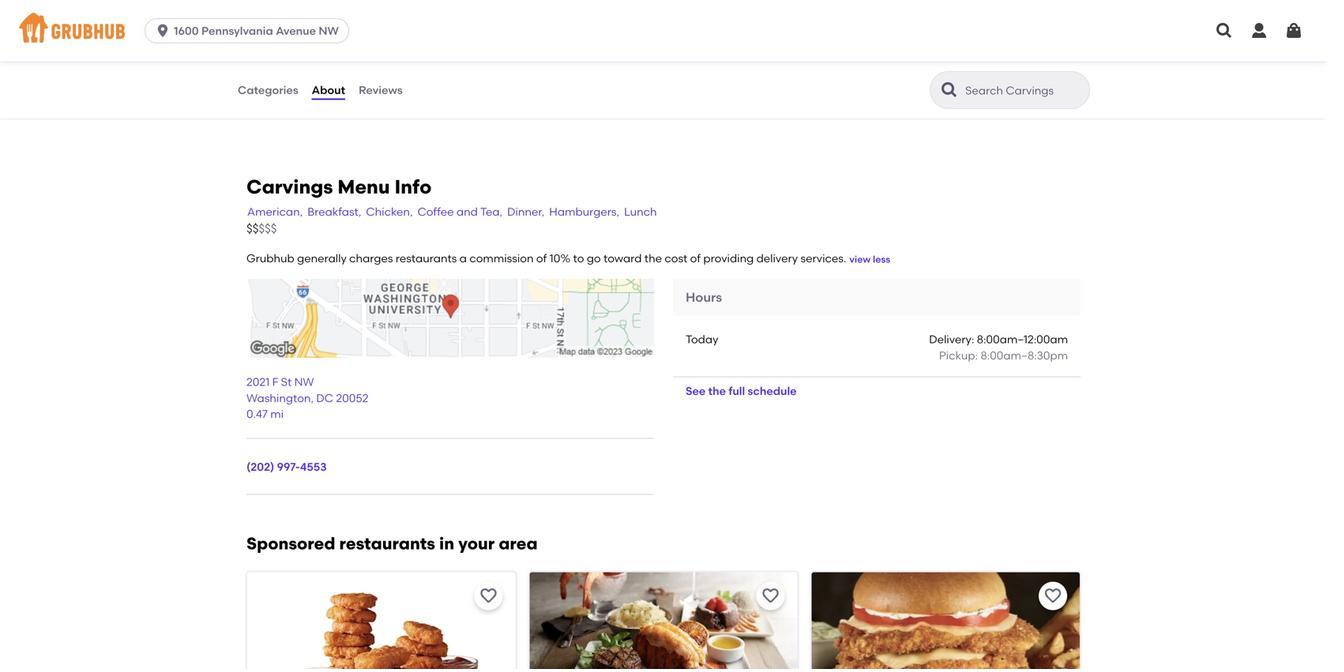 Task type: describe. For each thing, give the bounding box(es) containing it.
(202) 997-4553
[[247, 460, 327, 474]]

$$$$$
[[247, 222, 277, 236]]

save this restaurant button for hard rock cafe logo
[[1039, 582, 1068, 610]]

hours
[[686, 290, 722, 305]]

nw for avenue
[[319, 24, 339, 38]]

delivery: 8:00am–12:00am
[[930, 333, 1069, 346]]

mi
[[271, 408, 284, 421]]

Search Carvings search field
[[964, 83, 1085, 98]]

nw for st
[[294, 375, 314, 389]]

in
[[439, 534, 455, 554]]

washington
[[247, 391, 311, 405]]

4553
[[300, 460, 327, 474]]

1 svg image from the left
[[1216, 21, 1235, 40]]

997-
[[277, 460, 300, 474]]

$$
[[247, 222, 259, 236]]

8:00am–12:00am
[[977, 333, 1069, 346]]

a
[[460, 252, 467, 265]]

svg image
[[155, 23, 171, 39]]

pickup:
[[940, 349, 978, 362]]

2 svg image from the left
[[1250, 21, 1269, 40]]

hamburgers,
[[550, 205, 620, 218]]

today
[[686, 333, 719, 346]]

dinner,
[[508, 205, 545, 218]]

reviews
[[359, 83, 403, 97]]

the inside button
[[709, 385, 726, 398]]

save this restaurant button for mcdonald's logo
[[474, 582, 503, 610]]

area
[[499, 534, 538, 554]]

hamburgers, button
[[549, 203, 621, 221]]

avenue
[[276, 24, 316, 38]]

20052
[[336, 391, 369, 405]]

10%
[[550, 252, 571, 265]]

2021 f st nw washington , dc 20052 0.47 mi
[[247, 375, 369, 421]]

generally
[[297, 252, 347, 265]]

dc
[[316, 391, 334, 405]]

providing
[[704, 252, 754, 265]]

0 horizontal spatial the
[[645, 252, 662, 265]]

1600 pennsylvania avenue nw
[[174, 24, 339, 38]]

sponsored restaurants in your area
[[247, 534, 538, 554]]

view
[[850, 254, 871, 265]]

mcdonald's logo image
[[247, 573, 516, 669]]

chicken,
[[366, 205, 413, 218]]

delivery:
[[930, 333, 975, 346]]

grubhub generally charges restaurants a commission of 10% to go toward the cost of providing delivery services. view less
[[247, 252, 891, 265]]

see the full schedule
[[686, 385, 797, 398]]

(202)
[[247, 460, 274, 474]]

0.47
[[247, 408, 268, 421]]



Task type: vqa. For each thing, say whether or not it's contained in the screenshot.
commission
yes



Task type: locate. For each thing, give the bounding box(es) containing it.
sponsored
[[247, 534, 335, 554]]

nw inside 2021 f st nw washington , dc 20052 0.47 mi
[[294, 375, 314, 389]]

2 save this restaurant image from the left
[[1044, 587, 1063, 606]]

main navigation navigation
[[0, 0, 1328, 62]]

go
[[587, 252, 601, 265]]

lunch button
[[624, 203, 658, 221]]

2 save this restaurant button from the left
[[757, 582, 785, 610]]

of left 10%
[[537, 252, 547, 265]]

1 horizontal spatial save this restaurant image
[[1044, 587, 1063, 606]]

full
[[729, 385, 745, 398]]

(202) 997-4553 button
[[247, 459, 327, 475]]

categories
[[238, 83, 298, 97]]

your
[[459, 534, 495, 554]]

0 horizontal spatial of
[[537, 252, 547, 265]]

1 save this restaurant button from the left
[[474, 582, 503, 610]]

0 horizontal spatial save this restaurant button
[[474, 582, 503, 610]]

lunch
[[624, 205, 657, 218]]

menu
[[338, 176, 390, 199]]

nw
[[319, 24, 339, 38], [294, 375, 314, 389]]

restaurants
[[396, 252, 457, 265], [340, 534, 435, 554]]

1 horizontal spatial the
[[709, 385, 726, 398]]

to
[[573, 252, 584, 265]]

nw right avenue in the left of the page
[[319, 24, 339, 38]]

and
[[457, 205, 478, 218]]

categories button
[[237, 62, 299, 119]]

cost
[[665, 252, 688, 265]]

grubhub
[[247, 252, 295, 265]]

breakfast,
[[308, 205, 362, 218]]

breakfast, button
[[307, 203, 362, 221]]

1 of from the left
[[537, 252, 547, 265]]

about button
[[311, 62, 346, 119]]

reviews button
[[358, 62, 404, 119]]

chicken, button
[[365, 203, 414, 221]]

2 horizontal spatial svg image
[[1285, 21, 1304, 40]]

morton's the steakhouse logo image
[[530, 573, 798, 669]]

1600 pennsylvania avenue nw button
[[145, 18, 356, 43]]

dinner, button
[[507, 203, 546, 221]]

hard rock cafe logo image
[[812, 573, 1080, 669]]

1 horizontal spatial svg image
[[1250, 21, 1269, 40]]

1600
[[174, 24, 199, 38]]

1 vertical spatial the
[[709, 385, 726, 398]]

2 horizontal spatial save this restaurant button
[[1039, 582, 1068, 610]]

1 vertical spatial nw
[[294, 375, 314, 389]]

nw right st
[[294, 375, 314, 389]]

american,
[[247, 205, 303, 218]]

0 vertical spatial restaurants
[[396, 252, 457, 265]]

nw inside button
[[319, 24, 339, 38]]

delivery
[[757, 252, 798, 265]]

schedule
[[748, 385, 797, 398]]

0 horizontal spatial svg image
[[1216, 21, 1235, 40]]

save this restaurant button for morton's the steakhouse logo
[[757, 582, 785, 610]]

1 horizontal spatial nw
[[319, 24, 339, 38]]

carvings
[[247, 176, 333, 199]]

services.
[[801, 252, 847, 265]]

1 horizontal spatial save this restaurant button
[[757, 582, 785, 610]]

8:00am–8:30pm
[[981, 349, 1069, 362]]

3 save this restaurant button from the left
[[1039, 582, 1068, 610]]

svg image
[[1216, 21, 1235, 40], [1250, 21, 1269, 40], [1285, 21, 1304, 40]]

the
[[645, 252, 662, 265], [709, 385, 726, 398]]

american, breakfast, chicken, coffee and tea, dinner, hamburgers, lunch
[[247, 205, 657, 218]]

info
[[395, 176, 432, 199]]

commission
[[470, 252, 534, 265]]

0 horizontal spatial nw
[[294, 375, 314, 389]]

coffee and tea, button
[[417, 203, 504, 221]]

view less button
[[850, 253, 891, 266]]

save this restaurant button
[[474, 582, 503, 610], [757, 582, 785, 610], [1039, 582, 1068, 610]]

the left full
[[709, 385, 726, 398]]

2021
[[247, 375, 270, 389]]

save this restaurant image
[[762, 587, 781, 606]]

restaurants left a on the top left of page
[[396, 252, 457, 265]]

1 vertical spatial restaurants
[[340, 534, 435, 554]]

see
[[686, 385, 706, 398]]

f
[[272, 375, 278, 389]]

3 svg image from the left
[[1285, 21, 1304, 40]]

0 vertical spatial nw
[[319, 24, 339, 38]]

1 save this restaurant image from the left
[[479, 587, 498, 606]]

carvings menu info
[[247, 176, 432, 199]]

see the full schedule button
[[673, 377, 810, 406]]

american, button
[[247, 203, 304, 221]]

,
[[311, 391, 314, 405]]

coffee
[[418, 205, 454, 218]]

0 horizontal spatial save this restaurant image
[[479, 587, 498, 606]]

2 of from the left
[[690, 252, 701, 265]]

pickup: 8:00am–8:30pm
[[940, 349, 1069, 362]]

save this restaurant image
[[479, 587, 498, 606], [1044, 587, 1063, 606]]

save this restaurant image for "save this restaurant" button associated with mcdonald's logo
[[479, 587, 498, 606]]

the left cost
[[645, 252, 662, 265]]

pennsylvania
[[202, 24, 273, 38]]

search icon image
[[941, 81, 960, 100]]

0 vertical spatial the
[[645, 252, 662, 265]]

tea,
[[481, 205, 503, 218]]

toward
[[604, 252, 642, 265]]

of
[[537, 252, 547, 265], [690, 252, 701, 265]]

restaurants left in
[[340, 534, 435, 554]]

of right cost
[[690, 252, 701, 265]]

about
[[312, 83, 345, 97]]

1 horizontal spatial of
[[690, 252, 701, 265]]

st
[[281, 375, 292, 389]]

less
[[873, 254, 891, 265]]

charges
[[349, 252, 393, 265]]

save this restaurant image for hard rock cafe logo's "save this restaurant" button
[[1044, 587, 1063, 606]]



